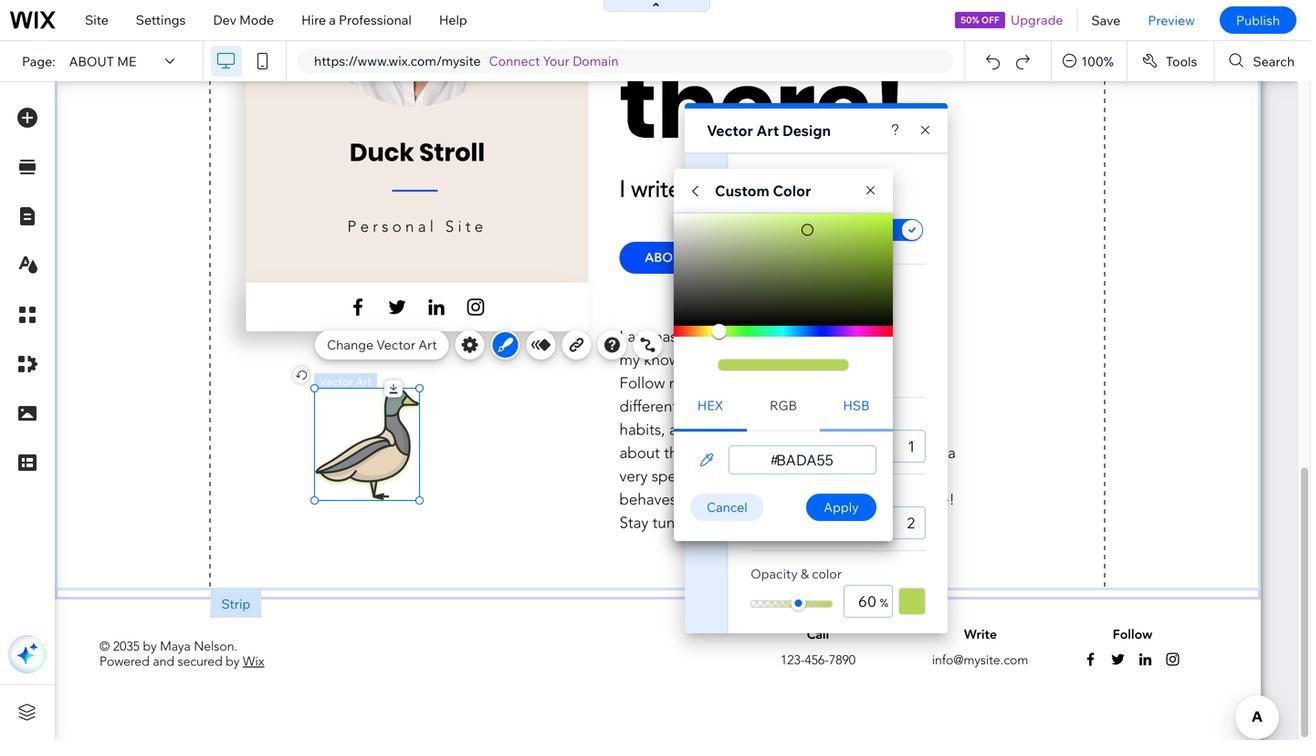 Task type: locate. For each thing, give the bounding box(es) containing it.
opacity
[[751, 566, 798, 582]]

your
[[543, 53, 570, 69]]

1 vertical spatial apply
[[824, 500, 859, 516]]

https://www.wix.com/mysite connect your domain
[[314, 53, 619, 69]]

about me
[[69, 53, 136, 69]]

vector right change
[[377, 337, 416, 353]]

apply for apply shadow
[[751, 223, 786, 239]]

hire a professional
[[302, 12, 412, 28]]

0 horizontal spatial apply
[[751, 223, 786, 239]]

vector
[[707, 121, 754, 140], [377, 337, 416, 353]]

apply inside button
[[824, 500, 859, 516]]

dev mode
[[213, 12, 274, 28]]

professional
[[339, 12, 412, 28]]

apply button
[[807, 494, 877, 522]]

hex
[[698, 398, 724, 414]]

1 horizontal spatial art
[[757, 121, 779, 140]]

search
[[1254, 53, 1295, 69]]

0 vertical spatial vector
[[707, 121, 754, 140]]

art left design
[[757, 121, 779, 140]]

publish button
[[1220, 6, 1297, 34]]

shadow
[[789, 223, 835, 239]]

1 horizontal spatial vector
[[707, 121, 754, 140]]

0 horizontal spatial art
[[419, 337, 437, 353]]

0 vertical spatial apply
[[751, 223, 786, 239]]

change
[[327, 337, 374, 353]]

custom
[[715, 182, 770, 200]]

apply shadow
[[751, 223, 835, 239]]

connect
[[489, 53, 540, 69]]

preview button
[[1135, 0, 1209, 40]]

None text field
[[729, 446, 877, 475], [866, 507, 926, 540], [844, 586, 893, 618], [729, 446, 877, 475], [866, 507, 926, 540], [844, 586, 893, 618]]

site
[[85, 12, 109, 28]]

apply down custom color at the top right of the page
[[751, 223, 786, 239]]

apply up color
[[824, 500, 859, 516]]

blur
[[751, 489, 775, 505]]

cancel button
[[691, 494, 764, 522]]

0 vertical spatial art
[[757, 121, 779, 140]]

art right change
[[419, 337, 437, 353]]

hsb
[[843, 398, 870, 414]]

1 horizontal spatial apply
[[824, 500, 859, 516]]

50% off
[[961, 14, 1000, 26]]

50%
[[961, 14, 980, 26]]

opacity & color
[[751, 566, 842, 582]]

1 vertical spatial vector
[[377, 337, 416, 353]]

0 horizontal spatial vector
[[377, 337, 416, 353]]

me
[[117, 53, 136, 69]]

upgrade
[[1011, 12, 1064, 28]]

vector up custom
[[707, 121, 754, 140]]

art
[[757, 121, 779, 140], [419, 337, 437, 353]]

color
[[773, 182, 812, 200]]

switch
[[881, 218, 926, 244]]

search button
[[1215, 41, 1312, 81]]

distance (px)
[[751, 412, 828, 428]]

apply
[[751, 223, 786, 239], [824, 500, 859, 516]]

None text field
[[866, 430, 926, 463]]

a
[[329, 12, 336, 28]]



Task type: describe. For each thing, give the bounding box(es) containing it.
vector art design
[[707, 121, 831, 140]]

100%
[[1082, 53, 1114, 69]]

dev
[[213, 12, 237, 28]]

strip
[[222, 597, 251, 612]]

mode
[[239, 12, 274, 28]]

change vector art
[[327, 337, 437, 353]]

publish
[[1237, 12, 1281, 28]]

(px)
[[806, 412, 828, 428]]

distance
[[751, 412, 803, 428]]

tools
[[1166, 53, 1198, 69]]

save button
[[1078, 0, 1135, 40]]

apply for apply
[[824, 500, 859, 516]]

off
[[982, 14, 1000, 26]]

100% button
[[1053, 41, 1127, 81]]

custom color
[[715, 182, 812, 200]]

&
[[801, 566, 809, 582]]

https://www.wix.com/mysite
[[314, 53, 481, 69]]

save
[[1092, 12, 1121, 28]]

domain
[[573, 53, 619, 69]]

preview
[[1149, 12, 1196, 28]]

color
[[812, 566, 842, 582]]

hire
[[302, 12, 326, 28]]

placeholder text field
[[828, 326, 877, 359]]

tools button
[[1128, 41, 1214, 81]]

help
[[439, 12, 467, 28]]

shadow
[[751, 168, 805, 185]]

cancel
[[707, 500, 748, 516]]

rgb
[[770, 398, 797, 414]]

settings
[[136, 12, 186, 28]]

about
[[69, 53, 114, 69]]

angle
[[751, 281, 786, 297]]

design
[[783, 121, 831, 140]]

1 vertical spatial art
[[419, 337, 437, 353]]



Task type: vqa. For each thing, say whether or not it's contained in the screenshot.
"Your"
yes



